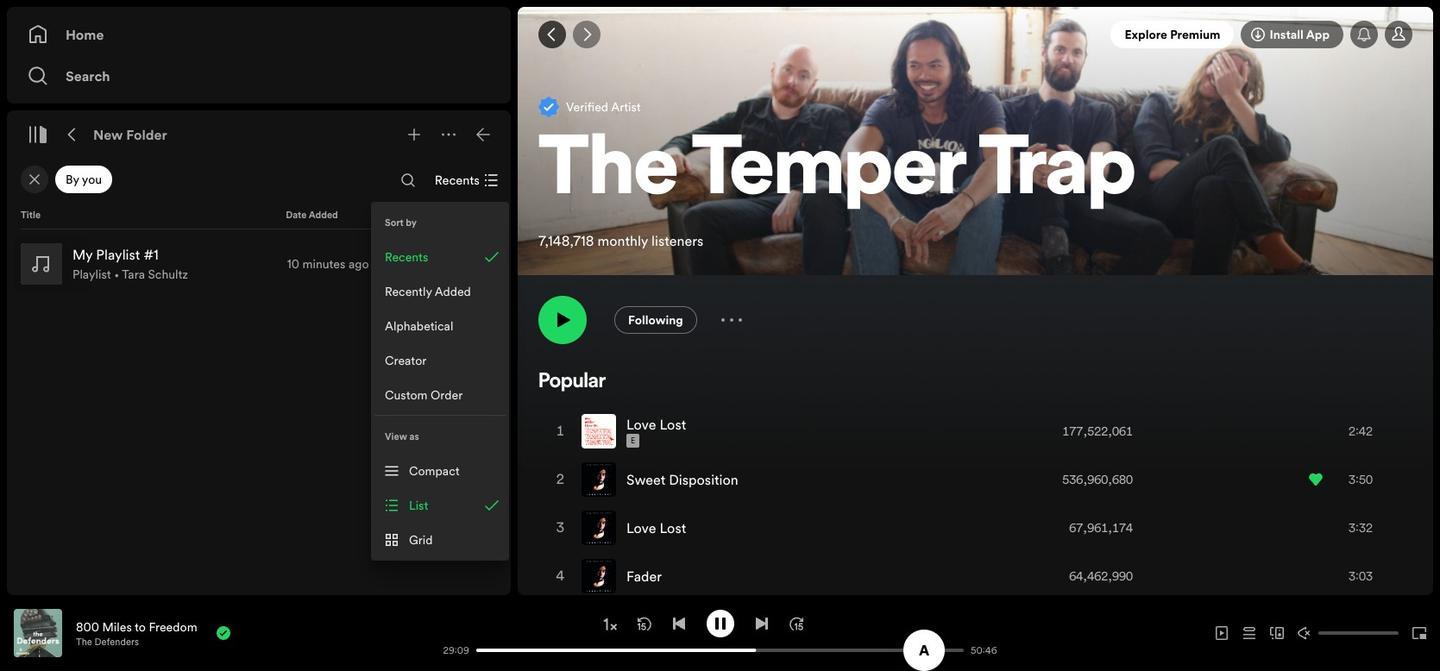 Task type: describe. For each thing, give the bounding box(es) containing it.
•
[[114, 266, 119, 283]]

29:09
[[443, 644, 469, 657]]

schultz
[[148, 266, 188, 283]]

next image
[[755, 617, 769, 631]]

by you
[[66, 171, 102, 188]]

trap
[[979, 131, 1136, 214]]

disposition
[[669, 471, 739, 490]]

main element
[[7, 7, 511, 596]]

install
[[1270, 26, 1304, 43]]

popular
[[539, 372, 606, 393]]

grid button
[[375, 523, 506, 558]]

3:50
[[1349, 471, 1373, 489]]

sweet
[[627, 471, 666, 490]]

verified
[[566, 98, 609, 116]]

alphabetical button
[[375, 309, 506, 344]]

By you checkbox
[[55, 166, 112, 193]]

following
[[628, 312, 683, 329]]

skip forward 15 seconds image
[[789, 617, 803, 631]]

view
[[385, 430, 407, 443]]

group inside main element
[[14, 236, 504, 292]]

go forward image
[[580, 28, 594, 41]]

sort by
[[385, 216, 417, 229]]

7,148,718 monthly listeners
[[539, 231, 704, 250]]

added for recently added
[[435, 283, 471, 300]]

compact button
[[375, 454, 506, 489]]

artist
[[611, 98, 641, 116]]

view as menu
[[371, 416, 509, 561]]

volume off image
[[1298, 627, 1312, 640]]

connect to a device image
[[1271, 627, 1284, 640]]

50:46
[[971, 644, 997, 657]]

recently added
[[385, 283, 471, 300]]

list
[[409, 497, 428, 514]]

temper
[[692, 131, 966, 214]]

love lost
[[627, 519, 686, 538]]

explore premium button
[[1111, 21, 1235, 48]]

fader cell
[[582, 553, 669, 600]]

order
[[431, 387, 463, 404]]

love lost e
[[627, 415, 686, 446]]

creator
[[385, 352, 427, 369]]

skip back 15 seconds image
[[637, 617, 651, 631]]

custom order
[[385, 387, 463, 404]]

title
[[21, 209, 41, 222]]

grid
[[409, 532, 433, 549]]

3:50 cell
[[1309, 457, 1397, 503]]

previous image
[[672, 617, 686, 631]]

top bar and user menu element
[[518, 7, 1434, 62]]

premium
[[1171, 26, 1221, 43]]

playlist • tara schultz
[[73, 266, 188, 283]]

custom
[[385, 387, 428, 404]]

3:32
[[1349, 520, 1373, 537]]

1 love lost link from the top
[[627, 415, 686, 434]]

recently added button
[[375, 274, 506, 309]]

as
[[410, 430, 419, 443]]

listeners
[[652, 231, 704, 250]]

recents for recents field
[[434, 171, 480, 189]]

lost for love lost
[[660, 519, 686, 538]]

536,960,680
[[1063, 471, 1133, 489]]

home
[[66, 25, 104, 44]]

new folder button
[[90, 121, 171, 148]]

search in your library image
[[401, 173, 415, 187]]

custom order button
[[375, 378, 506, 413]]



Task type: vqa. For each thing, say whether or not it's contained in the screenshot.
Recents within the Field
yes



Task type: locate. For each thing, give the bounding box(es) containing it.
2 love from the top
[[627, 519, 656, 538]]

the left defenders
[[76, 636, 92, 649]]

recents up recently
[[385, 249, 428, 266]]

64,462,990
[[1070, 568, 1133, 585]]

sweet disposition cell
[[582, 457, 746, 503]]

none search field inside main element
[[394, 167, 422, 194]]

recents right search in your library image
[[434, 171, 480, 189]]

compact
[[409, 463, 460, 480]]

by
[[66, 171, 79, 188]]

explicit element
[[627, 434, 640, 448]]

1 vertical spatial love
[[627, 519, 656, 538]]

the temper trap
[[539, 131, 1136, 214]]

playlist
[[73, 266, 111, 283]]

recents
[[434, 171, 480, 189], [385, 249, 428, 266]]

2 love lost cell from the top
[[582, 505, 693, 552]]

3:03
[[1349, 568, 1373, 585]]

lost
[[660, 415, 686, 434], [660, 519, 686, 538]]

love lost cell up sweet
[[582, 408, 693, 455]]

recents for recents "button"
[[385, 249, 428, 266]]

clear filters image
[[28, 173, 41, 186]]

love lost link up the "e"
[[627, 415, 686, 434]]

folder
[[126, 125, 167, 144]]

group
[[14, 236, 504, 292]]

verified artist
[[566, 98, 641, 116]]

added for date added
[[309, 209, 338, 222]]

love lost cell for 177,522,061
[[582, 408, 693, 455]]

1 vertical spatial recents
[[385, 249, 428, 266]]

1 lost from the top
[[660, 415, 686, 434]]

0 vertical spatial added
[[309, 209, 338, 222]]

0 horizontal spatial the
[[76, 636, 92, 649]]

lost for love lost e
[[660, 415, 686, 434]]

player controls element
[[269, 610, 1006, 657]]

to
[[135, 618, 146, 636]]

177,522,061
[[1063, 423, 1133, 440]]

added inside main element
[[309, 209, 338, 222]]

recents inside "button"
[[385, 249, 428, 266]]

lost right explicit element
[[660, 415, 686, 434]]

1 vertical spatial the
[[76, 636, 92, 649]]

change speed image
[[601, 616, 618, 633]]

love lost cell for 67,961,174
[[582, 505, 693, 552]]

7,148,718
[[539, 231, 594, 250]]

what's new image
[[1358, 28, 1372, 41]]

alphabetical
[[385, 318, 453, 335]]

love for love lost e
[[627, 415, 656, 434]]

freedom
[[149, 618, 197, 636]]

the down the verified artist
[[539, 131, 679, 214]]

home link
[[28, 17, 490, 52]]

following button
[[615, 307, 697, 334]]

0 vertical spatial love
[[627, 415, 656, 434]]

sweet disposition link
[[627, 471, 739, 490]]

e
[[631, 436, 635, 446]]

install app
[[1270, 26, 1330, 43]]

1 vertical spatial lost
[[660, 519, 686, 538]]

added down recents "button"
[[435, 283, 471, 300]]

date added
[[286, 209, 338, 222]]

app
[[1307, 26, 1330, 43]]

sort
[[385, 216, 404, 229]]

lost down sweet disposition
[[660, 519, 686, 538]]

Recents, List view field
[[420, 166, 509, 195]]

sweet disposition
[[627, 471, 739, 490]]

you
[[82, 171, 102, 188]]

new folder
[[93, 125, 167, 144]]

1 love from the top
[[627, 415, 656, 434]]

now playing view image
[[41, 617, 54, 631]]

fader link
[[627, 567, 662, 586]]

lost inside "love lost e"
[[660, 415, 686, 434]]

view as
[[385, 430, 419, 443]]

0 vertical spatial love lost cell
[[582, 408, 693, 455]]

monthly
[[598, 231, 648, 250]]

1 vertical spatial love lost cell
[[582, 505, 693, 552]]

pause image
[[713, 617, 727, 631]]

tara
[[122, 266, 145, 283]]

None search field
[[394, 167, 422, 194]]

go back image
[[546, 28, 559, 41]]

the inside 800 miles to freedom the defenders
[[76, 636, 92, 649]]

list button
[[375, 489, 506, 523]]

by
[[406, 216, 417, 229]]

search
[[66, 66, 110, 85]]

0 vertical spatial the
[[539, 131, 679, 214]]

1 vertical spatial added
[[435, 283, 471, 300]]

explore
[[1125, 26, 1168, 43]]

sort by menu
[[371, 202, 509, 416]]

1 horizontal spatial the
[[539, 131, 679, 214]]

the
[[539, 131, 679, 214], [76, 636, 92, 649]]

now playing: 800 miles to freedom by the defenders footer
[[14, 609, 435, 658]]

love inside "love lost e"
[[627, 415, 656, 434]]

added
[[309, 209, 338, 222], [435, 283, 471, 300]]

love lost cell
[[582, 408, 693, 455], [582, 505, 693, 552]]

1 horizontal spatial recents
[[434, 171, 480, 189]]

search link
[[28, 59, 490, 93]]

67,961,174
[[1070, 520, 1133, 537]]

added right date
[[309, 209, 338, 222]]

date
[[286, 209, 307, 222]]

added inside "button"
[[435, 283, 471, 300]]

love for love lost
[[627, 519, 656, 538]]

group containing playlist
[[14, 236, 504, 292]]

0 vertical spatial lost
[[660, 415, 686, 434]]

recently
[[385, 283, 432, 300]]

love up fader link
[[627, 519, 656, 538]]

love lost link
[[627, 415, 686, 434], [627, 519, 686, 538]]

2:42 cell
[[1309, 408, 1397, 455]]

0 vertical spatial love lost link
[[627, 415, 686, 434]]

800
[[76, 618, 99, 636]]

love lost link down sweet disposition cell
[[627, 519, 686, 538]]

fader
[[627, 567, 662, 586]]

defenders
[[95, 636, 139, 649]]

explore premium
[[1125, 26, 1221, 43]]

0 horizontal spatial recents
[[385, 249, 428, 266]]

2 love lost link from the top
[[627, 519, 686, 538]]

love
[[627, 415, 656, 434], [627, 519, 656, 538]]

miles
[[102, 618, 132, 636]]

1 horizontal spatial added
[[435, 283, 471, 300]]

800 miles to freedom the defenders
[[76, 618, 197, 649]]

the defenders link
[[76, 636, 139, 649]]

0 horizontal spatial added
[[309, 209, 338, 222]]

800 miles to freedom link
[[76, 618, 197, 636]]

love up the "e"
[[627, 415, 656, 434]]

recents button
[[375, 240, 506, 274]]

2:42
[[1349, 423, 1373, 440]]

1 love lost cell from the top
[[582, 408, 693, 455]]

recents inside field
[[434, 171, 480, 189]]

1 vertical spatial love lost link
[[627, 519, 686, 538]]

love lost cell up fader link
[[582, 505, 693, 552]]

2 lost from the top
[[660, 519, 686, 538]]

creator button
[[375, 344, 506, 378]]

0 vertical spatial recents
[[434, 171, 480, 189]]

new
[[93, 125, 123, 144]]

install app link
[[1242, 21, 1344, 48]]



